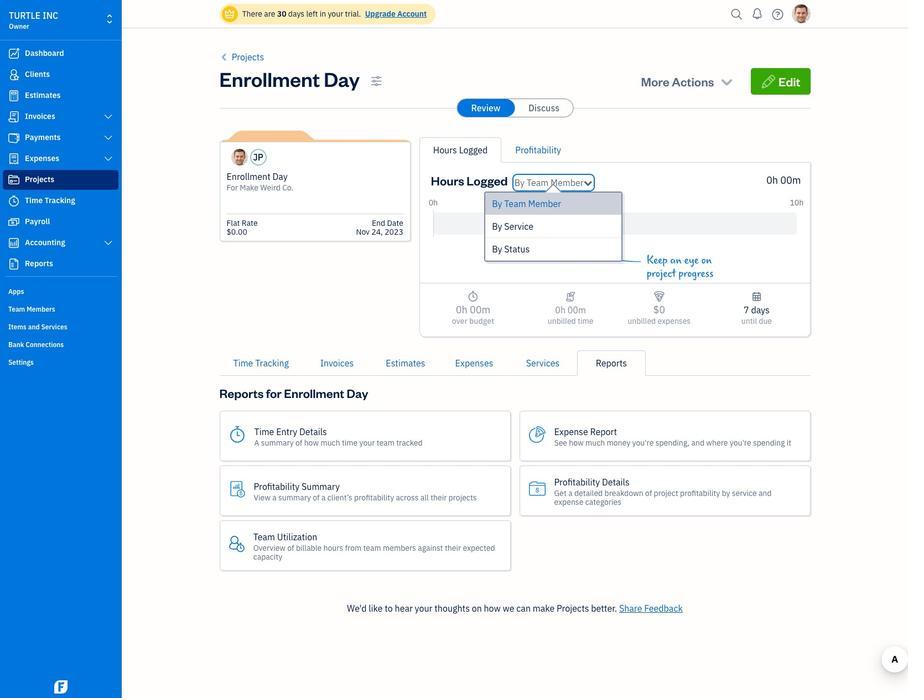 Task type: vqa. For each thing, say whether or not it's contained in the screenshot.


Task type: describe. For each thing, give the bounding box(es) containing it.
estimate image
[[7, 90, 20, 101]]

time entry details a summary of how much time your team tracked
[[254, 426, 423, 448]]

edit link
[[752, 68, 811, 95]]

1 vertical spatial estimates
[[386, 358, 426, 369]]

date
[[387, 218, 404, 228]]

$0.00
[[227, 227, 247, 237]]

profitability for profitability summary
[[354, 493, 394, 503]]

projects
[[449, 493, 477, 503]]

1 vertical spatial invoices
[[320, 358, 354, 369]]

discuss link
[[516, 99, 573, 117]]

profitability summary view a summary of a client's profitability across all their projects
[[254, 481, 477, 503]]

reports link inside the main element
[[3, 254, 119, 274]]

flat rate $0.00
[[227, 218, 258, 237]]

1 vertical spatial logged
[[467, 173, 508, 188]]

profitability for profitability
[[516, 145, 562, 156]]

tracking inside the main element
[[45, 195, 75, 205]]

project inside keep an eye on project progress
[[647, 267, 676, 280]]

owner
[[9, 22, 29, 30]]

expense
[[555, 497, 584, 507]]

10h
[[790, 198, 804, 208]]

see
[[555, 438, 568, 448]]

payments
[[25, 132, 61, 142]]

a
[[254, 438, 259, 448]]

team inside by team member 'option'
[[505, 198, 526, 209]]

by team member inside by team member 'option'
[[492, 198, 562, 209]]

and inside profitability details get a detailed breakdown of project profitability by service and expense categories
[[759, 488, 772, 498]]

enrollment for enrollment day for make weird co.
[[227, 171, 271, 182]]

1 horizontal spatial reports link
[[578, 351, 646, 376]]

0 vertical spatial days
[[288, 9, 305, 19]]

expenses inside the main element
[[25, 153, 59, 163]]

calendar image
[[752, 290, 762, 303]]

capacity
[[253, 552, 283, 562]]

categories
[[586, 497, 622, 507]]

main element
[[0, 0, 150, 698]]

more actions
[[641, 74, 715, 89]]

client image
[[7, 69, 20, 80]]

by service
[[492, 221, 534, 232]]

2 vertical spatial projects
[[557, 603, 590, 614]]

0h for 0h
[[429, 198, 438, 208]]

to
[[385, 603, 393, 614]]

bank
[[8, 341, 24, 349]]

payroll
[[25, 217, 50, 226]]

review link
[[457, 99, 515, 117]]

1 vertical spatial time tracking
[[233, 358, 289, 369]]

time inside 0h 00m unbilled time
[[578, 316, 594, 326]]

00m for 0h 00m unbilled time
[[568, 305, 586, 316]]

by status option
[[486, 238, 622, 261]]

hours
[[324, 543, 343, 553]]

of inside profitability details get a detailed breakdown of project profitability by service and expense categories
[[646, 488, 652, 498]]

time inside the main element
[[25, 195, 43, 205]]

status
[[505, 244, 530, 255]]

1 horizontal spatial invoices link
[[303, 351, 372, 376]]

more
[[641, 74, 670, 89]]

settings for this project image
[[371, 75, 382, 88]]

1 vertical spatial services
[[526, 358, 560, 369]]

detailed
[[575, 488, 603, 498]]

2 vertical spatial enrollment
[[284, 385, 345, 401]]

00m for 0h 00m over budget
[[470, 303, 491, 316]]

1 horizontal spatial time
[[233, 358, 253, 369]]

feedback
[[645, 603, 683, 614]]

hours logged button
[[434, 143, 488, 157]]

tracked
[[397, 438, 423, 448]]

unbilled inside $0 unbilled expenses
[[628, 316, 656, 326]]

$0 unbilled expenses
[[628, 303, 691, 326]]

by team member option
[[486, 193, 622, 215]]

reports inside the main element
[[25, 259, 53, 269]]

there
[[242, 9, 262, 19]]

expenses
[[658, 316, 691, 326]]

projects inside button
[[232, 52, 264, 63]]

we'd
[[347, 603, 367, 614]]

estimates inside the main element
[[25, 90, 61, 100]]

get
[[555, 488, 567, 498]]

review
[[472, 102, 501, 114]]

0h 00m unbilled time
[[548, 305, 594, 326]]

2 horizontal spatial your
[[415, 603, 433, 614]]

timetracking image
[[468, 290, 479, 303]]

1 vertical spatial hours
[[431, 173, 465, 188]]

report
[[591, 426, 617, 437]]

are
[[264, 9, 275, 19]]

invoice image
[[7, 111, 20, 122]]

expected
[[463, 543, 495, 553]]

0 horizontal spatial time tracking link
[[3, 191, 119, 211]]

by status
[[492, 244, 530, 255]]

day for enrollment day
[[324, 66, 360, 92]]

chevron large down image for payments
[[103, 133, 114, 142]]

chart image
[[7, 238, 20, 249]]

apps
[[8, 287, 24, 296]]

projects inside the main element
[[25, 174, 54, 184]]

we
[[503, 603, 515, 614]]

payments link
[[3, 128, 119, 148]]

of inside profitability summary view a summary of a client's profitability across all their projects
[[313, 493, 320, 503]]

details inside profitability details get a detailed breakdown of project profitability by service and expense categories
[[602, 477, 630, 488]]

turtle inc owner
[[9, 10, 58, 30]]

1 vertical spatial on
[[472, 603, 482, 614]]

from
[[345, 543, 362, 553]]

7
[[744, 305, 750, 316]]

thoughts
[[435, 603, 470, 614]]

jp
[[253, 152, 263, 163]]

for
[[266, 385, 282, 401]]

profitability button
[[516, 143, 562, 157]]

account
[[398, 9, 427, 19]]

dashboard link
[[3, 44, 119, 64]]

connections
[[26, 341, 64, 349]]

1 horizontal spatial expenses link
[[440, 351, 509, 376]]

summary for profitability
[[279, 493, 311, 503]]

discuss
[[529, 102, 560, 114]]

we'd like to hear your thoughts on how we can make projects better. share feedback
[[347, 603, 683, 614]]

0h 00m
[[767, 174, 802, 187]]

upgrade account link
[[363, 9, 427, 19]]

team inside the team members link
[[8, 305, 25, 313]]

profitability for profitability summary view a summary of a client's profitability across all their projects
[[254, 481, 300, 492]]

notifications image
[[749, 3, 767, 25]]

crown image
[[224, 8, 236, 20]]

team inside team utilization overview of billable hours from team members against their expected capacity
[[253, 531, 275, 542]]

settings
[[8, 358, 34, 367]]

2 vertical spatial day
[[347, 385, 369, 401]]

payroll link
[[3, 212, 119, 232]]

1 horizontal spatial a
[[322, 493, 326, 503]]

details inside time entry details a summary of how much time your team tracked
[[300, 426, 327, 437]]

where
[[707, 438, 728, 448]]

upgrade
[[365, 9, 396, 19]]

by for by status "option"
[[492, 244, 503, 255]]

profitability details get a detailed breakdown of project profitability by service and expense categories
[[555, 477, 772, 507]]

1 you're from the left
[[633, 438, 654, 448]]

profitability for profitability details get a detailed breakdown of project profitability by service and expense categories
[[555, 477, 600, 488]]

1 vertical spatial expenses
[[455, 358, 494, 369]]

in
[[320, 9, 326, 19]]

hear
[[395, 603, 413, 614]]

0 vertical spatial hours logged
[[434, 145, 488, 156]]

project image
[[7, 174, 20, 186]]

time inside time entry details a summary of how much time your team tracked
[[342, 438, 358, 448]]

spending,
[[656, 438, 690, 448]]

budget
[[470, 316, 495, 326]]

how inside expense report see how much money you're spending, and where you're spending it
[[569, 438, 584, 448]]

of inside time entry details a summary of how much time your team tracked
[[296, 438, 303, 448]]

how inside time entry details a summary of how much time your team tracked
[[304, 438, 319, 448]]

much inside expense report see how much money you're spending, and where you're spending it
[[586, 438, 605, 448]]

enrollment day
[[220, 66, 360, 92]]

team inside time entry details a summary of how much time your team tracked
[[377, 438, 395, 448]]

estimates link for clients link at the top of page
[[3, 86, 119, 106]]

0 vertical spatial invoices link
[[3, 107, 119, 127]]

clients link
[[3, 65, 119, 85]]

0 vertical spatial expenses link
[[3, 149, 119, 169]]

by
[[722, 488, 731, 498]]

and inside the main element
[[28, 323, 40, 331]]

end
[[372, 218, 385, 228]]

logged inside button
[[459, 145, 488, 156]]

2 you're from the left
[[730, 438, 752, 448]]

invoices image
[[566, 290, 576, 303]]

more actions button
[[632, 68, 745, 95]]

team members link
[[3, 301, 119, 317]]

and inside expense report see how much money you're spending, and where you're spending it
[[692, 438, 705, 448]]

by team member inside hours logged group by field
[[515, 177, 584, 188]]



Task type: locate. For each thing, give the bounding box(es) containing it.
enrollment up the make
[[227, 171, 271, 182]]

00m
[[781, 174, 802, 187], [470, 303, 491, 316], [568, 305, 586, 316]]

much up the summary
[[321, 438, 340, 448]]

profitability
[[516, 145, 562, 156], [555, 477, 600, 488], [254, 481, 300, 492]]

rate
[[242, 218, 258, 228]]

nov
[[356, 227, 370, 237]]

1 horizontal spatial details
[[602, 477, 630, 488]]

0 horizontal spatial how
[[304, 438, 319, 448]]

by service option
[[486, 215, 622, 238]]

enrollment inside the enrollment day for make weird co.
[[227, 171, 271, 182]]

on inside keep an eye on project progress
[[702, 254, 712, 267]]

1 vertical spatial their
[[445, 543, 461, 553]]

expenses down budget
[[455, 358, 494, 369]]

services inside the main element
[[41, 323, 67, 331]]

time tracking up for
[[233, 358, 289, 369]]

profitability inside profitability details get a detailed breakdown of project profitability by service and expense categories
[[681, 488, 721, 498]]

member for list box containing by team member
[[529, 198, 562, 209]]

0 vertical spatial summary
[[261, 438, 294, 448]]

3 chevron large down image from the top
[[103, 155, 114, 163]]

1 horizontal spatial time tracking
[[233, 358, 289, 369]]

2 vertical spatial time
[[254, 426, 274, 437]]

enrollment right for
[[284, 385, 345, 401]]

0 vertical spatial time tracking
[[25, 195, 75, 205]]

2 horizontal spatial a
[[569, 488, 573, 498]]

1 horizontal spatial estimates
[[386, 358, 426, 369]]

a for profitability summary
[[273, 493, 277, 503]]

time tracking inside the main element
[[25, 195, 75, 205]]

2 chevron large down image from the top
[[103, 133, 114, 142]]

unbilled down invoices icon
[[548, 316, 576, 326]]

team up by service
[[505, 198, 526, 209]]

co.
[[283, 183, 294, 193]]

1 horizontal spatial services
[[526, 358, 560, 369]]

a inside profitability details get a detailed breakdown of project profitability by service and expense categories
[[569, 488, 573, 498]]

billable
[[296, 543, 322, 553]]

0 vertical spatial day
[[324, 66, 360, 92]]

0h for 0h 00m
[[767, 174, 779, 187]]

0h inside 0h 00m over budget
[[456, 303, 468, 316]]

invoices link up payments link
[[3, 107, 119, 127]]

team left tracked
[[377, 438, 395, 448]]

0h 00m over budget
[[452, 303, 495, 326]]

0h for 0h 00m over budget
[[456, 303, 468, 316]]

day up the co.
[[273, 171, 288, 182]]

team
[[527, 177, 549, 188], [505, 198, 526, 209], [8, 305, 25, 313], [253, 531, 275, 542]]

logged down hours logged button
[[467, 173, 508, 188]]

chevron large down image
[[103, 239, 114, 248]]

of down utilization
[[288, 543, 294, 553]]

0 vertical spatial time
[[25, 195, 43, 205]]

inc
[[43, 10, 58, 21]]

summary inside profitability summary view a summary of a client's profitability across all their projects
[[279, 493, 311, 503]]

services link
[[509, 351, 578, 376]]

clients
[[25, 69, 50, 79]]

1 vertical spatial time
[[233, 358, 253, 369]]

by team member up service
[[492, 198, 562, 209]]

services down 0h 00m unbilled time
[[526, 358, 560, 369]]

keep
[[647, 254, 668, 267]]

better.
[[592, 603, 618, 614]]

their right "all"
[[431, 493, 447, 503]]

details
[[300, 426, 327, 437], [602, 477, 630, 488]]

details right entry
[[300, 426, 327, 437]]

invoices link up reports for enrollment day
[[303, 351, 372, 376]]

1 horizontal spatial estimates link
[[372, 351, 440, 376]]

expenses
[[25, 153, 59, 163], [455, 358, 494, 369]]

by for by team member 'option'
[[492, 198, 503, 209]]

by inside "option"
[[492, 244, 503, 255]]

spending
[[754, 438, 786, 448]]

invoices up "payments"
[[25, 111, 55, 121]]

your left tracked
[[360, 438, 375, 448]]

1 horizontal spatial tracking
[[255, 358, 289, 369]]

team members
[[8, 305, 55, 313]]

1 vertical spatial hours logged
[[431, 173, 508, 188]]

1 horizontal spatial on
[[702, 254, 712, 267]]

0 horizontal spatial details
[[300, 426, 327, 437]]

members
[[27, 305, 55, 313]]

1 vertical spatial tracking
[[255, 358, 289, 369]]

0 horizontal spatial on
[[472, 603, 482, 614]]

by down profitability button
[[515, 177, 525, 188]]

pencil image
[[761, 74, 777, 89]]

2 horizontal spatial how
[[569, 438, 584, 448]]

invoices inside the main element
[[25, 111, 55, 121]]

1 horizontal spatial reports
[[220, 385, 264, 401]]

how
[[304, 438, 319, 448], [569, 438, 584, 448], [484, 603, 501, 614]]

enrollment day for make weird co.
[[227, 171, 294, 193]]

1 vertical spatial enrollment
[[227, 171, 271, 182]]

their inside team utilization overview of billable hours from team members against their expected capacity
[[445, 543, 461, 553]]

chevron large down image inside payments link
[[103, 133, 114, 142]]

30
[[277, 9, 287, 19]]

0 vertical spatial estimates
[[25, 90, 61, 100]]

how up the summary
[[304, 438, 319, 448]]

member down hours logged group by field
[[529, 198, 562, 209]]

profitability inside profitability details get a detailed breakdown of project profitability by service and expense categories
[[555, 477, 600, 488]]

1 vertical spatial by team member
[[492, 198, 562, 209]]

day for enrollment day for make weird co.
[[273, 171, 288, 182]]

their
[[431, 493, 447, 503], [445, 543, 461, 553]]

enrollment
[[220, 66, 320, 92], [227, 171, 271, 182], [284, 385, 345, 401]]

estimates
[[25, 90, 61, 100], [386, 358, 426, 369]]

team inside team utilization overview of billable hours from team members against their expected capacity
[[364, 543, 381, 553]]

1 vertical spatial and
[[692, 438, 705, 448]]

0 vertical spatial estimates link
[[3, 86, 119, 106]]

it
[[787, 438, 792, 448]]

members
[[383, 543, 416, 553]]

actions
[[672, 74, 715, 89]]

1 horizontal spatial invoices
[[320, 358, 354, 369]]

2 vertical spatial and
[[759, 488, 772, 498]]

their right against
[[445, 543, 461, 553]]

time tracking link up payroll link
[[3, 191, 119, 211]]

0 horizontal spatial estimates
[[25, 90, 61, 100]]

for
[[227, 183, 238, 193]]

team right from
[[364, 543, 381, 553]]

on right eye
[[702, 254, 712, 267]]

1 horizontal spatial 00m
[[568, 305, 586, 316]]

summary
[[302, 481, 340, 492]]

0 vertical spatial enrollment
[[220, 66, 320, 92]]

0 horizontal spatial projects
[[25, 174, 54, 184]]

0 vertical spatial by team member
[[515, 177, 584, 188]]

expenses link down payments link
[[3, 149, 119, 169]]

and left where on the bottom right of page
[[692, 438, 705, 448]]

chevrondown image
[[720, 74, 735, 89]]

profitability left across
[[354, 493, 394, 503]]

0 horizontal spatial reports link
[[3, 254, 119, 274]]

tracking up for
[[255, 358, 289, 369]]

1 vertical spatial details
[[602, 477, 630, 488]]

on
[[702, 254, 712, 267], [472, 603, 482, 614]]

of inside team utilization overview of billable hours from team members against their expected capacity
[[288, 543, 294, 553]]

invoices up reports for enrollment day
[[320, 358, 354, 369]]

member inside by team member 'option'
[[529, 198, 562, 209]]

items and services link
[[3, 318, 119, 335]]

by inside field
[[515, 177, 525, 188]]

1 unbilled from the left
[[548, 316, 576, 326]]

0 horizontal spatial expenses
[[25, 153, 59, 163]]

can
[[517, 603, 531, 614]]

1 vertical spatial time
[[342, 438, 358, 448]]

enrollment for enrollment day
[[220, 66, 320, 92]]

0 vertical spatial reports
[[25, 259, 53, 269]]

unbilled down expenses icon
[[628, 316, 656, 326]]

by up by service
[[492, 198, 503, 209]]

reports for enrollment day
[[220, 385, 369, 401]]

24,
[[372, 227, 383, 237]]

1 horizontal spatial and
[[692, 438, 705, 448]]

of right breakdown
[[646, 488, 652, 498]]

you're right money
[[633, 438, 654, 448]]

0 vertical spatial tracking
[[45, 195, 75, 205]]

reports for reports for enrollment day
[[220, 385, 264, 401]]

of down entry
[[296, 438, 303, 448]]

projects button
[[220, 50, 264, 64]]

day up time entry details a summary of how much time your team tracked on the bottom
[[347, 385, 369, 401]]

hours logged
[[434, 145, 488, 156], [431, 173, 508, 188]]

team
[[377, 438, 395, 448], [364, 543, 381, 553]]

by
[[515, 177, 525, 188], [492, 198, 503, 209], [492, 221, 503, 232], [492, 244, 503, 255]]

invoices
[[25, 111, 55, 121], [320, 358, 354, 369]]

keep an eye on project progress
[[647, 254, 714, 280]]

time
[[25, 195, 43, 205], [233, 358, 253, 369], [254, 426, 274, 437]]

0 horizontal spatial your
[[328, 9, 344, 19]]

0 horizontal spatial time
[[342, 438, 358, 448]]

2 vertical spatial reports
[[220, 385, 264, 401]]

logged
[[459, 145, 488, 156], [467, 173, 508, 188]]

day inside the enrollment day for make weird co.
[[273, 171, 288, 182]]

by inside option
[[492, 221, 503, 232]]

1 vertical spatial team
[[364, 543, 381, 553]]

1 horizontal spatial profitability
[[681, 488, 721, 498]]

apps link
[[3, 283, 119, 300]]

profitability inside profitability summary view a summary of a client's profitability across all their projects
[[354, 493, 394, 503]]

a right get
[[569, 488, 573, 498]]

0 vertical spatial logged
[[459, 145, 488, 156]]

member up by team member 'option'
[[551, 177, 584, 188]]

00m for 0h 00m
[[781, 174, 802, 187]]

profitability
[[681, 488, 721, 498], [354, 493, 394, 503]]

you're
[[633, 438, 654, 448], [730, 438, 752, 448]]

until
[[742, 316, 758, 326]]

go to help image
[[769, 6, 787, 22]]

time inside time entry details a summary of how much time your team tracked
[[254, 426, 274, 437]]

profitability up detailed
[[555, 477, 600, 488]]

hours inside button
[[434, 145, 457, 156]]

member
[[551, 177, 584, 188], [529, 198, 562, 209]]

0 horizontal spatial days
[[288, 9, 305, 19]]

expense image
[[7, 153, 20, 164]]

Hours Logged Group By field
[[515, 176, 593, 189]]

share feedback button
[[620, 602, 683, 615]]

00m right over
[[470, 303, 491, 316]]

your inside time entry details a summary of how much time your team tracked
[[360, 438, 375, 448]]

make
[[240, 183, 259, 193]]

chevron large down image for invoices
[[103, 112, 114, 121]]

trial.
[[345, 9, 361, 19]]

and right service at the bottom of page
[[759, 488, 772, 498]]

0h for 0h 00m unbilled time
[[556, 305, 566, 316]]

and
[[28, 323, 40, 331], [692, 438, 705, 448], [759, 488, 772, 498]]

1 horizontal spatial expenses
[[455, 358, 494, 369]]

summary down entry
[[261, 438, 294, 448]]

00m inside 0h 00m over budget
[[470, 303, 491, 316]]

00m inside 0h 00m unbilled time
[[568, 305, 586, 316]]

how left we on the bottom right of page
[[484, 603, 501, 614]]

much inside time entry details a summary of how much time your team tracked
[[321, 438, 340, 448]]

chevron large down image for expenses
[[103, 155, 114, 163]]

0 vertical spatial chevron large down image
[[103, 112, 114, 121]]

a down the summary
[[322, 493, 326, 503]]

expenses image
[[654, 290, 665, 303]]

00m down invoices icon
[[568, 305, 586, 316]]

summary for time
[[261, 438, 294, 448]]

services up bank connections link
[[41, 323, 67, 331]]

money
[[607, 438, 631, 448]]

2 unbilled from the left
[[628, 316, 656, 326]]

days up due
[[752, 305, 770, 316]]

of down the summary
[[313, 493, 320, 503]]

0 horizontal spatial estimates link
[[3, 86, 119, 106]]

0 horizontal spatial 00m
[[470, 303, 491, 316]]

by left status
[[492, 244, 503, 255]]

due
[[759, 316, 773, 326]]

weird
[[260, 183, 281, 193]]

expense
[[555, 426, 588, 437]]

team up overview
[[253, 531, 275, 542]]

dashboard image
[[7, 48, 20, 59]]

time tracking down projects link
[[25, 195, 75, 205]]

2 horizontal spatial 00m
[[781, 174, 802, 187]]

enrollment down the projects button
[[220, 66, 320, 92]]

like
[[369, 603, 383, 614]]

by left service
[[492, 221, 503, 232]]

estimates link for right invoices link
[[372, 351, 440, 376]]

expense report see how much money you're spending, and where you're spending it
[[555, 426, 792, 448]]

project right breakdown
[[654, 488, 679, 498]]

profitability inside profitability summary view a summary of a client's profitability across all their projects
[[254, 481, 300, 492]]

unbilled inside 0h 00m unbilled time
[[548, 316, 576, 326]]

reports for right the reports "link"
[[596, 358, 628, 369]]

profitability for profitability details
[[681, 488, 721, 498]]

0 vertical spatial your
[[328, 9, 344, 19]]

1 horizontal spatial your
[[360, 438, 375, 448]]

invoices link
[[3, 107, 119, 127], [303, 351, 372, 376]]

profitability left by
[[681, 488, 721, 498]]

1 vertical spatial chevron large down image
[[103, 133, 114, 142]]

much down report
[[586, 438, 605, 448]]

timer image
[[7, 195, 20, 207]]

by inside 'option'
[[492, 198, 503, 209]]

2 horizontal spatial projects
[[557, 603, 590, 614]]

on right thoughts
[[472, 603, 482, 614]]

days right the 30
[[288, 9, 305, 19]]

by for by service option
[[492, 221, 503, 232]]

2 much from the left
[[586, 438, 605, 448]]

0 horizontal spatial expenses link
[[3, 149, 119, 169]]

much
[[321, 438, 340, 448], [586, 438, 605, 448]]

payment image
[[7, 132, 20, 143]]

0 vertical spatial and
[[28, 323, 40, 331]]

0 horizontal spatial invoices link
[[3, 107, 119, 127]]

over
[[452, 316, 468, 326]]

0 vertical spatial projects
[[232, 52, 264, 63]]

member inside hours logged group by field
[[551, 177, 584, 188]]

0h inside 0h 00m unbilled time
[[556, 305, 566, 316]]

search image
[[728, 6, 746, 22]]

expenses link down budget
[[440, 351, 509, 376]]

1 vertical spatial projects
[[25, 174, 54, 184]]

against
[[418, 543, 443, 553]]

your right in
[[328, 9, 344, 19]]

tracking down projects link
[[45, 195, 75, 205]]

eye
[[685, 254, 699, 267]]

1 horizontal spatial you're
[[730, 438, 752, 448]]

hours logged down review
[[434, 145, 488, 156]]

1 horizontal spatial time tracking link
[[220, 351, 303, 376]]

an
[[671, 254, 682, 267]]

day left settings for this project image
[[324, 66, 360, 92]]

0 horizontal spatial time tracking
[[25, 195, 75, 205]]

project inside profitability details get a detailed breakdown of project profitability by service and expense categories
[[654, 488, 679, 498]]

services
[[41, 323, 67, 331], [526, 358, 560, 369]]

logged down review
[[459, 145, 488, 156]]

member for hours logged group by field
[[551, 177, 584, 188]]

items
[[8, 323, 27, 331]]

1 vertical spatial your
[[360, 438, 375, 448]]

2023
[[385, 227, 404, 237]]

projects right chevronleft icon
[[232, 52, 264, 63]]

list box
[[486, 193, 622, 261]]

team up by team member 'option'
[[527, 177, 549, 188]]

1 vertical spatial day
[[273, 171, 288, 182]]

settings link
[[3, 354, 119, 370]]

1 vertical spatial days
[[752, 305, 770, 316]]

list box containing by team member
[[486, 193, 622, 261]]

0 horizontal spatial profitability
[[354, 493, 394, 503]]

time
[[578, 316, 594, 326], [342, 438, 358, 448]]

1 vertical spatial expenses link
[[440, 351, 509, 376]]

profitability up hours logged group by field
[[516, 145, 562, 156]]

and right items
[[28, 323, 40, 331]]

projects right "make"
[[557, 603, 590, 614]]

0 vertical spatial reports link
[[3, 254, 119, 274]]

2 vertical spatial chevron large down image
[[103, 155, 114, 163]]

hours logged down hours logged button
[[431, 173, 508, 188]]

service
[[505, 221, 534, 232]]

project down keep
[[647, 267, 676, 280]]

team utilization overview of billable hours from team members against their expected capacity
[[253, 531, 495, 562]]

1 much from the left
[[321, 438, 340, 448]]

profitability up 'view'
[[254, 481, 300, 492]]

1 vertical spatial member
[[529, 198, 562, 209]]

team down apps
[[8, 305, 25, 313]]

1 vertical spatial invoices link
[[303, 351, 372, 376]]

0 horizontal spatial and
[[28, 323, 40, 331]]

you're right where on the bottom right of page
[[730, 438, 752, 448]]

days
[[288, 9, 305, 19], [752, 305, 770, 316]]

projects right project image
[[25, 174, 54, 184]]

chevronleft image
[[220, 50, 230, 64]]

0 vertical spatial expenses
[[25, 153, 59, 163]]

items and services
[[8, 323, 67, 331]]

money image
[[7, 217, 20, 228]]

days inside "7 days until due"
[[752, 305, 770, 316]]

accounting link
[[3, 233, 119, 253]]

$0
[[654, 303, 666, 316]]

1 horizontal spatial how
[[484, 603, 501, 614]]

time tracking link
[[3, 191, 119, 211], [220, 351, 303, 376]]

their inside profitability summary view a summary of a client's profitability across all their projects
[[431, 493, 447, 503]]

1 horizontal spatial days
[[752, 305, 770, 316]]

report image
[[7, 259, 20, 270]]

00m up 10h
[[781, 174, 802, 187]]

by team member up by team member 'option'
[[515, 177, 584, 188]]

projects link
[[3, 170, 119, 190]]

0 vertical spatial details
[[300, 426, 327, 437]]

summary down the summary
[[279, 493, 311, 503]]

details up breakdown
[[602, 477, 630, 488]]

1 vertical spatial estimates link
[[372, 351, 440, 376]]

0 vertical spatial time
[[578, 316, 594, 326]]

2 horizontal spatial reports
[[596, 358, 628, 369]]

freshbooks image
[[52, 681, 70, 694]]

0 vertical spatial their
[[431, 493, 447, 503]]

how down expense
[[569, 438, 584, 448]]

1 chevron large down image from the top
[[103, 112, 114, 121]]

time tracking link up for
[[220, 351, 303, 376]]

0 vertical spatial invoices
[[25, 111, 55, 121]]

by team member
[[515, 177, 584, 188], [492, 198, 562, 209]]

a for profitability details
[[569, 488, 573, 498]]

team inside hours logged group by field
[[527, 177, 549, 188]]

0 horizontal spatial much
[[321, 438, 340, 448]]

a right 'view'
[[273, 493, 277, 503]]

1 horizontal spatial time
[[578, 316, 594, 326]]

chevron large down image
[[103, 112, 114, 121], [103, 133, 114, 142], [103, 155, 114, 163]]

tracking
[[45, 195, 75, 205], [255, 358, 289, 369]]

your right hear
[[415, 603, 433, 614]]

2 horizontal spatial and
[[759, 488, 772, 498]]

expenses down "payments"
[[25, 153, 59, 163]]

summary inside time entry details a summary of how much time your team tracked
[[261, 438, 294, 448]]



